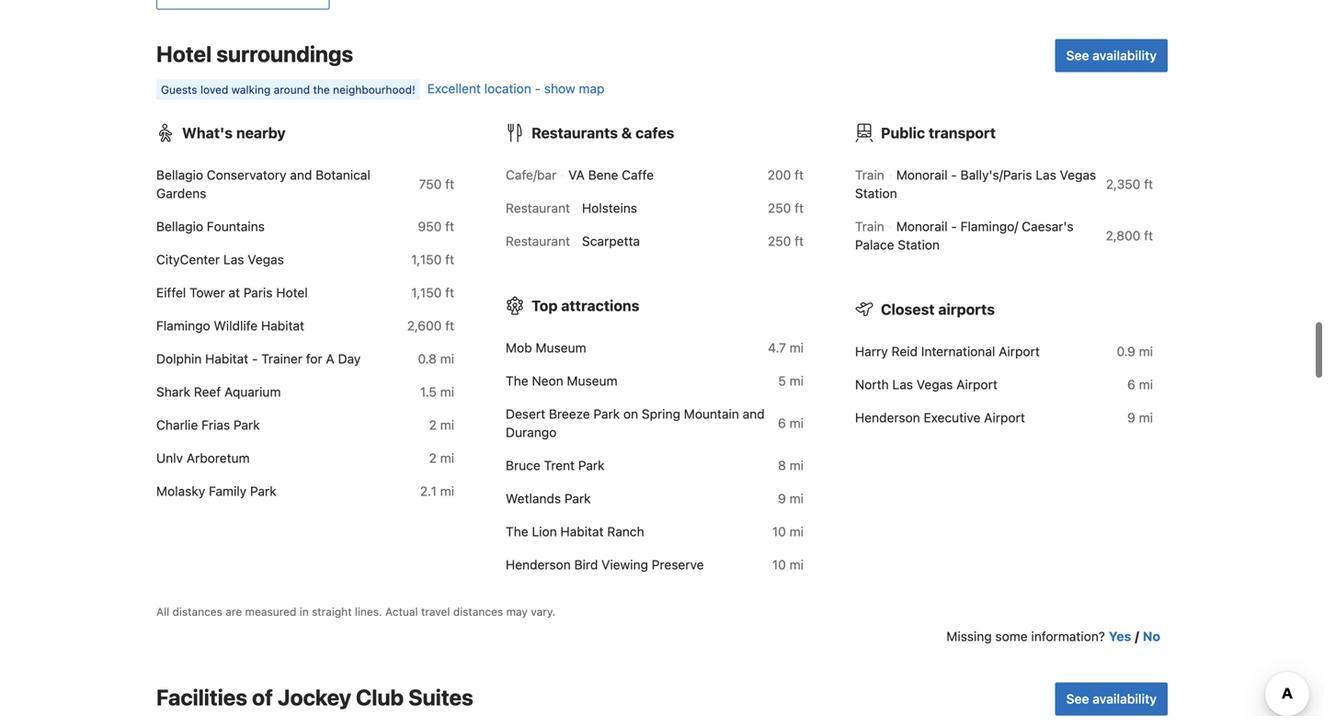 Task type: describe. For each thing, give the bounding box(es) containing it.
eiffel tower at paris hotel
[[156, 285, 308, 300]]

see for facilities of jockey club suites
[[1067, 692, 1090, 707]]

some
[[996, 629, 1028, 645]]

250 for holsteins
[[768, 201, 792, 216]]

are
[[226, 606, 242, 619]]

around
[[274, 83, 310, 96]]

the for the neon museum
[[506, 374, 529, 389]]

fountains
[[207, 219, 265, 234]]

all
[[156, 606, 169, 619]]

cafe/bar
[[506, 168, 557, 183]]

station for monorail - flamingo/ caesar's palace station
[[898, 237, 940, 253]]

2 mi for charlie frias park
[[429, 418, 454, 433]]

bruce
[[506, 458, 541, 473]]

1 vertical spatial hotel
[[276, 285, 308, 300]]

see availability button for facilities of jockey club suites
[[1056, 683, 1168, 716]]

location
[[485, 81, 532, 96]]

1,150 ft for eiffel tower at paris hotel
[[411, 285, 454, 300]]

tower
[[190, 285, 225, 300]]

2 for unlv arboretum
[[429, 451, 437, 466]]

map
[[579, 81, 605, 96]]

0.9
[[1117, 344, 1136, 359]]

family
[[209, 484, 247, 499]]

hotel surroundings
[[156, 41, 353, 67]]

bally's/paris
[[961, 168, 1033, 183]]

1 vertical spatial museum
[[567, 374, 618, 389]]

nearby
[[236, 124, 286, 142]]

what's
[[182, 124, 233, 142]]

reef
[[194, 385, 221, 400]]

9 for henderson executive airport
[[1128, 410, 1136, 426]]

arboretum
[[187, 451, 250, 466]]

loved
[[200, 83, 228, 96]]

restaurant for holsteins
[[506, 201, 570, 216]]

mi for unlv arboretum
[[440, 451, 454, 466]]

bellagio for bellagio conservatory and botanical gardens
[[156, 168, 203, 183]]

station for monorail - bally's/paris las vegas station
[[856, 186, 898, 201]]

1,150 ft for citycenter las vegas
[[411, 252, 454, 267]]

top attractions
[[532, 297, 640, 315]]

frias
[[202, 418, 230, 433]]

the neon museum
[[506, 374, 618, 389]]

public
[[881, 124, 926, 142]]

holsteins
[[582, 201, 638, 216]]

all distances are measured in straight lines. actual travel distances may vary.
[[156, 606, 556, 619]]

trent
[[544, 458, 575, 473]]

cafes
[[636, 124, 675, 142]]

2 distances from the left
[[453, 606, 503, 619]]

availability for facilities of jockey club suites
[[1093, 692, 1157, 707]]

mi for north las vegas airport
[[1140, 377, 1154, 392]]

2,600
[[407, 318, 442, 334]]

facilities
[[156, 685, 247, 711]]

charlie
[[156, 418, 198, 433]]

restaurant for scarpetta
[[506, 234, 570, 249]]

- inside monorail - bally's/paris las vegas station
[[952, 168, 958, 183]]

las inside monorail - bally's/paris las vegas station
[[1036, 168, 1057, 183]]

jockey
[[278, 685, 351, 711]]

viewing
[[602, 558, 649, 573]]

2,800
[[1106, 228, 1141, 243]]

reid
[[892, 344, 918, 359]]

the
[[313, 83, 330, 96]]

vegas for citycenter las vegas
[[248, 252, 284, 267]]

missing some information? yes / no
[[947, 629, 1161, 645]]

flamingo wildlife habitat
[[156, 318, 304, 334]]

mi for charlie frias park
[[440, 418, 454, 433]]

molasky family park
[[156, 484, 277, 499]]

public transport
[[881, 124, 996, 142]]

park for frias
[[234, 418, 260, 433]]

henderson for henderson executive airport
[[856, 410, 921, 426]]

8
[[778, 458, 786, 473]]

9 mi for wetlands park
[[778, 491, 804, 507]]

yes
[[1109, 629, 1132, 645]]

4.7 mi
[[768, 340, 804, 356]]

measured
[[245, 606, 297, 619]]

2,350
[[1107, 177, 1141, 192]]

ranch
[[607, 524, 645, 540]]

250 ft for scarpetta
[[768, 234, 804, 249]]

va bene caffe
[[569, 168, 654, 183]]

unlv
[[156, 451, 183, 466]]

the for the lion habitat ranch
[[506, 524, 529, 540]]

- inside monorail - flamingo/ caesar's palace station
[[952, 219, 958, 234]]

wildlife
[[214, 318, 258, 334]]

750
[[419, 177, 442, 192]]

conservatory
[[207, 168, 287, 183]]

bellagio for bellagio fountains
[[156, 219, 203, 234]]

availability for hotel surroundings
[[1093, 48, 1157, 63]]

2 vertical spatial airport
[[985, 410, 1026, 426]]

mi for molasky family park
[[440, 484, 454, 499]]

club
[[356, 685, 404, 711]]

0.9 mi
[[1117, 344, 1154, 359]]

10 mi for henderson bird viewing preserve
[[773, 558, 804, 573]]

wetlands
[[506, 491, 561, 507]]

- left trainer in the left of the page
[[252, 351, 258, 367]]

flamingo
[[156, 318, 210, 334]]

200 ft
[[768, 168, 804, 183]]

see availability for hotel surroundings
[[1067, 48, 1157, 63]]

&
[[622, 124, 632, 142]]

0 horizontal spatial habitat
[[205, 351, 249, 367]]

/
[[1136, 629, 1140, 645]]

1.5
[[420, 385, 437, 400]]

unlv arboretum
[[156, 451, 250, 466]]

park for family
[[250, 484, 277, 499]]

mountain
[[684, 407, 739, 422]]

monorail for flamingo/
[[897, 219, 948, 234]]

train for monorail - flamingo/ caesar's palace station
[[856, 219, 885, 234]]

botanical
[[316, 168, 371, 183]]

monorail - bally's/paris las vegas station
[[856, 168, 1097, 201]]

missing
[[947, 629, 992, 645]]

show
[[544, 81, 576, 96]]

wetlands park
[[506, 491, 591, 507]]

0.8 mi
[[418, 351, 454, 367]]

breeze
[[549, 407, 590, 422]]

park up the lion habitat ranch on the bottom left of the page
[[565, 491, 591, 507]]

shark
[[156, 385, 190, 400]]

airport for north las vegas airport
[[957, 377, 998, 392]]

va
[[569, 168, 585, 183]]

suites
[[409, 685, 474, 711]]

mi for shark reef aquarium
[[440, 385, 454, 400]]

2,350 ft
[[1107, 177, 1154, 192]]



Task type: vqa. For each thing, say whether or not it's contained in the screenshot.
bottommost 6 mi
yes



Task type: locate. For each thing, give the bounding box(es) containing it.
1,150 for citycenter las vegas
[[411, 252, 442, 267]]

1 vertical spatial 250 ft
[[768, 234, 804, 249]]

monorail inside monorail - flamingo/ caesar's palace station
[[897, 219, 948, 234]]

0 horizontal spatial hotel
[[156, 41, 212, 67]]

las for citycenter las vegas
[[224, 252, 244, 267]]

0 vertical spatial bellagio
[[156, 168, 203, 183]]

0 vertical spatial availability
[[1093, 48, 1157, 63]]

0 vertical spatial habitat
[[261, 318, 304, 334]]

1 vertical spatial las
[[224, 252, 244, 267]]

mi for bruce trent park
[[790, 458, 804, 473]]

2 horizontal spatial las
[[1036, 168, 1057, 183]]

1 vertical spatial bellagio
[[156, 219, 203, 234]]

9 mi for henderson executive airport
[[1128, 410, 1154, 426]]

distances left may
[[453, 606, 503, 619]]

2 mi for unlv arboretum
[[429, 451, 454, 466]]

las
[[1036, 168, 1057, 183], [224, 252, 244, 267], [893, 377, 914, 392]]

2 250 ft from the top
[[768, 234, 804, 249]]

2 down 1.5 mi
[[429, 418, 437, 433]]

5 mi
[[779, 374, 804, 389]]

1 horizontal spatial hotel
[[276, 285, 308, 300]]

1,150 ft up the 2,600 ft
[[411, 285, 454, 300]]

0 vertical spatial airport
[[999, 344, 1040, 359]]

2 2 mi from the top
[[429, 451, 454, 466]]

1 250 from the top
[[768, 201, 792, 216]]

2 train from the top
[[856, 219, 885, 234]]

henderson down the north
[[856, 410, 921, 426]]

0 horizontal spatial distances
[[173, 606, 223, 619]]

0 vertical spatial 2 mi
[[429, 418, 454, 433]]

1 vertical spatial monorail
[[897, 219, 948, 234]]

neighbourhood!
[[333, 83, 416, 96]]

vegas up henderson executive airport
[[917, 377, 953, 392]]

park right family
[[250, 484, 277, 499]]

0 vertical spatial station
[[856, 186, 898, 201]]

travel
[[421, 606, 450, 619]]

the left lion
[[506, 524, 529, 540]]

ft
[[795, 168, 804, 183], [445, 177, 454, 192], [1145, 177, 1154, 192], [795, 201, 804, 216], [445, 219, 454, 234], [1145, 228, 1154, 243], [795, 234, 804, 249], [445, 252, 454, 267], [445, 285, 454, 300], [445, 318, 454, 334]]

guests loved walking around the neighbourhood!
[[161, 83, 416, 96]]

2 for charlie frias park
[[429, 418, 437, 433]]

2 the from the top
[[506, 524, 529, 540]]

4.7
[[768, 340, 786, 356]]

1,150 for eiffel tower at paris hotel
[[411, 285, 442, 300]]

henderson bird viewing preserve
[[506, 558, 704, 573]]

excellent location - show map link
[[428, 81, 605, 96]]

2 horizontal spatial habitat
[[561, 524, 604, 540]]

distances
[[173, 606, 223, 619], [453, 606, 503, 619]]

9 mi down 8 mi
[[778, 491, 804, 507]]

distances right the 'all'
[[173, 606, 223, 619]]

2 vertical spatial vegas
[[917, 377, 953, 392]]

1 vertical spatial station
[[898, 237, 940, 253]]

1,150
[[411, 252, 442, 267], [411, 285, 442, 300]]

2,800 ft
[[1106, 228, 1154, 243]]

habitat up trainer in the left of the page
[[261, 318, 304, 334]]

bellagio down 'gardens'
[[156, 219, 203, 234]]

scarpetta
[[582, 234, 640, 249]]

1 horizontal spatial habitat
[[261, 318, 304, 334]]

airport right international
[[999, 344, 1040, 359]]

molasky
[[156, 484, 205, 499]]

1 vertical spatial habitat
[[205, 351, 249, 367]]

mob
[[506, 340, 532, 356]]

habitat down flamingo wildlife habitat
[[205, 351, 249, 367]]

1 vertical spatial 2 mi
[[429, 451, 454, 466]]

1 distances from the left
[[173, 606, 223, 619]]

1 horizontal spatial distances
[[453, 606, 503, 619]]

1 vertical spatial see availability button
[[1056, 683, 1168, 716]]

9 mi down 0.9 mi
[[1128, 410, 1154, 426]]

0 vertical spatial 1,150
[[411, 252, 442, 267]]

2 vertical spatial habitat
[[561, 524, 604, 540]]

citycenter las vegas
[[156, 252, 284, 267]]

1 vertical spatial see availability
[[1067, 692, 1157, 707]]

1,150 ft down "950"
[[411, 252, 454, 267]]

gardens
[[156, 186, 206, 201]]

at
[[229, 285, 240, 300]]

0 vertical spatial hotel
[[156, 41, 212, 67]]

0 vertical spatial see availability
[[1067, 48, 1157, 63]]

henderson down lion
[[506, 558, 571, 573]]

2 availability from the top
[[1093, 692, 1157, 707]]

shark reef aquarium
[[156, 385, 281, 400]]

see availability button
[[1056, 39, 1168, 72], [1056, 683, 1168, 716]]

2 2 from the top
[[429, 451, 437, 466]]

2 horizontal spatial vegas
[[1060, 168, 1097, 183]]

hotel right "paris"
[[276, 285, 308, 300]]

2 mi down 1.5 mi
[[429, 418, 454, 433]]

950 ft
[[418, 219, 454, 234]]

station inside monorail - bally's/paris las vegas station
[[856, 186, 898, 201]]

2 vertical spatial las
[[893, 377, 914, 392]]

1 vertical spatial airport
[[957, 377, 998, 392]]

park right the frias
[[234, 418, 260, 433]]

excellent location - show map
[[428, 81, 605, 96]]

1.5 mi
[[420, 385, 454, 400]]

museum up the neon museum
[[536, 340, 587, 356]]

250 ft for holsteins
[[768, 201, 804, 216]]

restaurants & cafes
[[532, 124, 675, 142]]

1 see availability button from the top
[[1056, 39, 1168, 72]]

0 vertical spatial museum
[[536, 340, 587, 356]]

0 vertical spatial 9
[[1128, 410, 1136, 426]]

and inside bellagio conservatory and botanical gardens
[[290, 168, 312, 183]]

0 vertical spatial 250 ft
[[768, 201, 804, 216]]

restaurant up top
[[506, 234, 570, 249]]

0 horizontal spatial 9 mi
[[778, 491, 804, 507]]

0 horizontal spatial 9
[[778, 491, 786, 507]]

bellagio fountains
[[156, 219, 265, 234]]

1 the from the top
[[506, 374, 529, 389]]

1 2 mi from the top
[[429, 418, 454, 433]]

mi for the neon museum
[[790, 374, 804, 389]]

see availability for facilities of jockey club suites
[[1067, 692, 1157, 707]]

caffe
[[622, 168, 654, 183]]

station up palace
[[856, 186, 898, 201]]

top
[[532, 297, 558, 315]]

0 vertical spatial 2
[[429, 418, 437, 433]]

1 vertical spatial 6 mi
[[778, 416, 804, 431]]

park for breeze
[[594, 407, 620, 422]]

6 down 0.9 mi
[[1128, 377, 1136, 392]]

guests
[[161, 83, 197, 96]]

0 horizontal spatial las
[[224, 252, 244, 267]]

park right the trent
[[579, 458, 605, 473]]

9 down 0.9 mi
[[1128, 410, 1136, 426]]

1 vertical spatial train
[[856, 219, 885, 234]]

1 horizontal spatial 6
[[1128, 377, 1136, 392]]

2 1,150 from the top
[[411, 285, 442, 300]]

1 horizontal spatial 9
[[1128, 410, 1136, 426]]

station right palace
[[898, 237, 940, 253]]

vegas for north las vegas airport
[[917, 377, 953, 392]]

9
[[1128, 410, 1136, 426], [778, 491, 786, 507]]

station inside monorail - flamingo/ caesar's palace station
[[898, 237, 940, 253]]

9 mi
[[1128, 410, 1154, 426], [778, 491, 804, 507]]

0 vertical spatial the
[[506, 374, 529, 389]]

0 vertical spatial 9 mi
[[1128, 410, 1154, 426]]

10 mi for the lion habitat ranch
[[773, 524, 804, 540]]

1 horizontal spatial station
[[898, 237, 940, 253]]

2,600 ft
[[407, 318, 454, 334]]

walking
[[232, 83, 271, 96]]

monorail inside monorail - bally's/paris las vegas station
[[897, 168, 948, 183]]

museum
[[536, 340, 587, 356], [567, 374, 618, 389]]

and inside desert breeze park on spring mountain and durango
[[743, 407, 765, 422]]

1 horizontal spatial and
[[743, 407, 765, 422]]

6 for north las vegas airport
[[1128, 377, 1136, 392]]

1 horizontal spatial 6 mi
[[1128, 377, 1154, 392]]

restaurant down cafe/bar
[[506, 201, 570, 216]]

bird
[[575, 558, 598, 573]]

straight
[[312, 606, 352, 619]]

0 vertical spatial henderson
[[856, 410, 921, 426]]

mi for wetlands park
[[790, 491, 804, 507]]

hotel up guests
[[156, 41, 212, 67]]

2 250 from the top
[[768, 234, 792, 249]]

citycenter
[[156, 252, 220, 267]]

vary.
[[531, 606, 556, 619]]

1 vertical spatial vegas
[[248, 252, 284, 267]]

excellent
[[428, 81, 481, 96]]

see availability button for hotel surroundings
[[1056, 39, 1168, 72]]

museum up the breeze
[[567, 374, 618, 389]]

1 vertical spatial 1,150 ft
[[411, 285, 454, 300]]

0 vertical spatial 6 mi
[[1128, 377, 1154, 392]]

airport right executive
[[985, 410, 1026, 426]]

restaurants
[[532, 124, 618, 142]]

las right bally's/paris
[[1036, 168, 1057, 183]]

vegas up "paris"
[[248, 252, 284, 267]]

1 vertical spatial 9 mi
[[778, 491, 804, 507]]

monorail - flamingo/ caesar's palace station
[[856, 219, 1074, 253]]

transport
[[929, 124, 996, 142]]

1 vertical spatial 6
[[778, 416, 786, 431]]

preserve
[[652, 558, 704, 573]]

executive
[[924, 410, 981, 426]]

bellagio up 'gardens'
[[156, 168, 203, 183]]

1 vertical spatial 250
[[768, 234, 792, 249]]

mi for mob museum
[[790, 340, 804, 356]]

train down public
[[856, 168, 885, 183]]

2.1
[[420, 484, 437, 499]]

1 horizontal spatial 9 mi
[[1128, 410, 1154, 426]]

0 vertical spatial see
[[1067, 48, 1090, 63]]

1 vertical spatial 10 mi
[[773, 558, 804, 573]]

0 vertical spatial las
[[1036, 168, 1057, 183]]

henderson
[[856, 410, 921, 426], [506, 558, 571, 573]]

9 down 8
[[778, 491, 786, 507]]

6 mi down 0.9 mi
[[1128, 377, 1154, 392]]

2 10 mi from the top
[[773, 558, 804, 573]]

0 vertical spatial 6
[[1128, 377, 1136, 392]]

0 vertical spatial 10 mi
[[773, 524, 804, 540]]

surroundings
[[216, 41, 353, 67]]

harry
[[856, 344, 889, 359]]

1 horizontal spatial henderson
[[856, 410, 921, 426]]

vegas inside monorail - bally's/paris las vegas station
[[1060, 168, 1097, 183]]

1 horizontal spatial vegas
[[917, 377, 953, 392]]

what's nearby
[[182, 124, 286, 142]]

no
[[1143, 629, 1161, 645]]

2 restaurant from the top
[[506, 234, 570, 249]]

200
[[768, 168, 792, 183]]

2 up 2.1 mi
[[429, 451, 437, 466]]

desert breeze park on spring mountain and durango
[[506, 407, 765, 440]]

1 2 from the top
[[429, 418, 437, 433]]

bellagio inside bellagio conservatory and botanical gardens
[[156, 168, 203, 183]]

vegas left the "2,350"
[[1060, 168, 1097, 183]]

950
[[418, 219, 442, 234]]

1 horizontal spatial las
[[893, 377, 914, 392]]

mi for desert breeze park on spring mountain and durango
[[790, 416, 804, 431]]

mi for dolphin habitat - trainer for a day
[[440, 351, 454, 367]]

5
[[779, 374, 786, 389]]

habitat up the bird at the left bottom
[[561, 524, 604, 540]]

park inside desert breeze park on spring mountain and durango
[[594, 407, 620, 422]]

1 train from the top
[[856, 168, 885, 183]]

0 vertical spatial and
[[290, 168, 312, 183]]

0 vertical spatial monorail
[[897, 168, 948, 183]]

1 see availability from the top
[[1067, 48, 1157, 63]]

- left flamingo/
[[952, 219, 958, 234]]

trainer
[[261, 351, 303, 367]]

2 mi up 2.1 mi
[[429, 451, 454, 466]]

1 bellagio from the top
[[156, 168, 203, 183]]

6 mi for desert breeze park on spring mountain and durango
[[778, 416, 804, 431]]

1 vertical spatial the
[[506, 524, 529, 540]]

park left 'on'
[[594, 407, 620, 422]]

the
[[506, 374, 529, 389], [506, 524, 529, 540]]

0 vertical spatial restaurant
[[506, 201, 570, 216]]

1 monorail from the top
[[897, 168, 948, 183]]

0 horizontal spatial station
[[856, 186, 898, 201]]

lines.
[[355, 606, 382, 619]]

airport for harry reid international airport
[[999, 344, 1040, 359]]

0 horizontal spatial henderson
[[506, 558, 571, 573]]

the lion habitat ranch
[[506, 524, 645, 540]]

caesar's
[[1022, 219, 1074, 234]]

vegas
[[1060, 168, 1097, 183], [248, 252, 284, 267], [917, 377, 953, 392]]

250 for scarpetta
[[768, 234, 792, 249]]

-
[[535, 81, 541, 96], [952, 168, 958, 183], [952, 219, 958, 234], [252, 351, 258, 367]]

park
[[594, 407, 620, 422], [234, 418, 260, 433], [579, 458, 605, 473], [250, 484, 277, 499], [565, 491, 591, 507]]

las right the north
[[893, 377, 914, 392]]

mi for harry reid international airport
[[1140, 344, 1154, 359]]

mi for henderson executive airport
[[1140, 410, 1154, 426]]

0 vertical spatial 250
[[768, 201, 792, 216]]

yes button
[[1109, 628, 1132, 646]]

0 vertical spatial see availability button
[[1056, 39, 1168, 72]]

in
[[300, 606, 309, 619]]

2 see availability from the top
[[1067, 692, 1157, 707]]

- left bally's/paris
[[952, 168, 958, 183]]

2 monorail from the top
[[897, 219, 948, 234]]

monorail left flamingo/
[[897, 219, 948, 234]]

2 1,150 ft from the top
[[411, 285, 454, 300]]

mi for henderson bird viewing preserve
[[790, 558, 804, 573]]

see for hotel surroundings
[[1067, 48, 1090, 63]]

closest airports
[[881, 301, 995, 318]]

day
[[338, 351, 361, 367]]

train for monorail - bally's/paris las vegas station
[[856, 168, 885, 183]]

1,150 down "950"
[[411, 252, 442, 267]]

10 for the lion habitat ranch
[[773, 524, 786, 540]]

park for trent
[[579, 458, 605, 473]]

mi
[[790, 340, 804, 356], [1140, 344, 1154, 359], [440, 351, 454, 367], [790, 374, 804, 389], [1140, 377, 1154, 392], [440, 385, 454, 400], [1140, 410, 1154, 426], [790, 416, 804, 431], [440, 418, 454, 433], [440, 451, 454, 466], [790, 458, 804, 473], [440, 484, 454, 499], [790, 491, 804, 507], [790, 524, 804, 540], [790, 558, 804, 573]]

1,150 up 2,600
[[411, 285, 442, 300]]

henderson for henderson bird viewing preserve
[[506, 558, 571, 573]]

mi for the lion habitat ranch
[[790, 524, 804, 540]]

1 see from the top
[[1067, 48, 1090, 63]]

neon
[[532, 374, 564, 389]]

6 mi up 8 mi
[[778, 416, 804, 431]]

1 vertical spatial see
[[1067, 692, 1090, 707]]

1 250 ft from the top
[[768, 201, 804, 216]]

10 for henderson bird viewing preserve
[[773, 558, 786, 573]]

1 vertical spatial 2
[[429, 451, 437, 466]]

0 horizontal spatial and
[[290, 168, 312, 183]]

1 vertical spatial and
[[743, 407, 765, 422]]

1 restaurant from the top
[[506, 201, 570, 216]]

0 horizontal spatial 6 mi
[[778, 416, 804, 431]]

0 vertical spatial train
[[856, 168, 885, 183]]

1 vertical spatial 9
[[778, 491, 786, 507]]

1 vertical spatial 10
[[773, 558, 786, 573]]

desert
[[506, 407, 546, 422]]

2 bellagio from the top
[[156, 219, 203, 234]]

spring
[[642, 407, 681, 422]]

6 mi for north las vegas airport
[[1128, 377, 1154, 392]]

1 1,150 from the top
[[411, 252, 442, 267]]

- left show
[[535, 81, 541, 96]]

the left the neon on the left bottom
[[506, 374, 529, 389]]

0 horizontal spatial 6
[[778, 416, 786, 431]]

6 up 8
[[778, 416, 786, 431]]

1 10 mi from the top
[[773, 524, 804, 540]]

facilities of jockey club suites
[[156, 685, 474, 711]]

9 for wetlands park
[[778, 491, 786, 507]]

and right mountain
[[743, 407, 765, 422]]

habitat for flamingo wildlife habitat
[[261, 318, 304, 334]]

0 vertical spatial 1,150 ft
[[411, 252, 454, 267]]

1 vertical spatial restaurant
[[506, 234, 570, 249]]

1 availability from the top
[[1093, 48, 1157, 63]]

2 see from the top
[[1067, 692, 1090, 707]]

2 10 from the top
[[773, 558, 786, 573]]

monorail down public transport
[[897, 168, 948, 183]]

airport down international
[[957, 377, 998, 392]]

750 ft
[[419, 177, 454, 192]]

2.1 mi
[[420, 484, 454, 499]]

1 vertical spatial 1,150
[[411, 285, 442, 300]]

las up at
[[224, 252, 244, 267]]

1 vertical spatial henderson
[[506, 558, 571, 573]]

las for north las vegas airport
[[893, 377, 914, 392]]

1 10 from the top
[[773, 524, 786, 540]]

0 vertical spatial 10
[[773, 524, 786, 540]]

bellagio
[[156, 168, 203, 183], [156, 219, 203, 234]]

0 horizontal spatial vegas
[[248, 252, 284, 267]]

0 vertical spatial vegas
[[1060, 168, 1097, 183]]

6 for desert breeze park on spring mountain and durango
[[778, 416, 786, 431]]

2 see availability button from the top
[[1056, 683, 1168, 716]]

monorail for bally's/paris
[[897, 168, 948, 183]]

1 1,150 ft from the top
[[411, 252, 454, 267]]

habitat for the lion habitat ranch
[[561, 524, 604, 540]]

train up palace
[[856, 219, 885, 234]]

and left botanical
[[290, 168, 312, 183]]

closest
[[881, 301, 935, 318]]

1 vertical spatial availability
[[1093, 692, 1157, 707]]

station
[[856, 186, 898, 201], [898, 237, 940, 253]]



